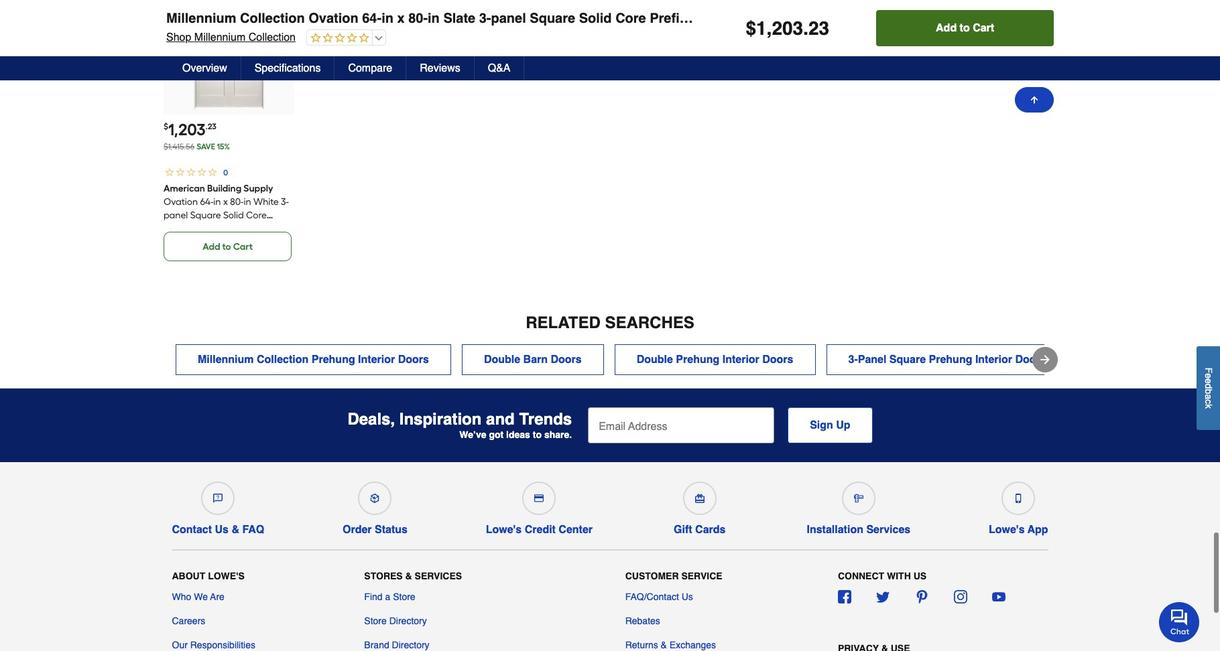 Task type: locate. For each thing, give the bounding box(es) containing it.
0 vertical spatial $
[[746, 17, 757, 39]]

b
[[1204, 390, 1215, 395]]

f e e d b a c k
[[1204, 368, 1215, 410]]

responsibilities
[[190, 640, 256, 651]]

1 horizontal spatial add
[[936, 22, 957, 34]]

$
[[746, 17, 757, 39], [164, 122, 168, 131]]

pickup image
[[371, 494, 380, 504]]

order status
[[343, 524, 408, 537]]

1 vertical spatial x
[[223, 196, 228, 208]]

1 horizontal spatial &
[[405, 571, 412, 582]]

specifications button
[[241, 56, 335, 80]]

1 vertical spatial mdf
[[213, 223, 230, 235]]

ovation up zero stars image
[[309, 11, 359, 26]]

0 vertical spatial a
[[1204, 395, 1215, 400]]

0 vertical spatial directory
[[389, 616, 427, 627]]

1 horizontal spatial lowe's
[[486, 524, 522, 537]]

0 vertical spatial cart
[[973, 22, 995, 34]]

3-panel square prehung interior doors link
[[827, 345, 1069, 376]]

1 horizontal spatial prefinished
[[650, 11, 723, 26]]

1 horizontal spatial us
[[682, 592, 693, 603]]

2 vertical spatial millennium
[[198, 354, 254, 366]]

millennium collection prehung interior doors link
[[176, 345, 451, 376]]

add
[[936, 22, 957, 34], [203, 241, 220, 253]]

1 horizontal spatial add to cart
[[936, 22, 995, 34]]

1 vertical spatial door
[[267, 250, 287, 262]]

& right stores at bottom left
[[405, 571, 412, 582]]

gift
[[674, 524, 693, 537]]

1 vertical spatial &
[[405, 571, 412, 582]]

0 vertical spatial services
[[867, 524, 911, 537]]

1 vertical spatial 1,203
[[168, 120, 206, 139]]

instagram image
[[954, 591, 968, 604]]

store
[[393, 592, 416, 603], [364, 616, 387, 627]]

1 vertical spatial 64-
[[200, 196, 214, 208]]

80-
[[409, 11, 428, 26], [230, 196, 244, 208]]

exchanges
[[670, 640, 716, 651]]

us down customer service
[[682, 592, 693, 603]]

1 vertical spatial add
[[203, 241, 220, 253]]

contact us & faq
[[172, 524, 264, 537]]

1 horizontal spatial to
[[533, 430, 542, 441]]

collection for prehung
[[257, 354, 309, 366]]

store up brand
[[364, 616, 387, 627]]

0 vertical spatial collection
[[240, 11, 305, 26]]

3-
[[479, 11, 491, 26], [281, 196, 289, 208], [849, 354, 858, 366]]

2 horizontal spatial &
[[661, 640, 667, 651]]

customer care image
[[214, 494, 223, 504]]

mdf inside american building supply ovation 64-in x 80-in white 3- panel square solid core prefinished mdf reversible/universal inswing double prehung interior door
[[213, 223, 230, 235]]

80- left slate
[[409, 11, 428, 26]]

millennium
[[166, 11, 236, 26], [194, 32, 246, 44], [198, 354, 254, 366]]

80- down building
[[230, 196, 244, 208]]

e
[[1204, 374, 1215, 379], [1204, 379, 1215, 385]]

0 vertical spatial 64-
[[362, 11, 382, 26]]

1 horizontal spatial 3-
[[479, 11, 491, 26]]

lowe's for lowe's credit center
[[486, 524, 522, 537]]

store down the stores & services
[[393, 592, 416, 603]]

ovation down american
[[164, 196, 198, 208]]

1 horizontal spatial 64-
[[362, 11, 382, 26]]

3- left square
[[849, 354, 858, 366]]

1 horizontal spatial a
[[1204, 395, 1215, 400]]

f e e d b a c k button
[[1197, 347, 1221, 431]]

0 vertical spatial reversible/universal
[[754, 11, 886, 26]]

lowe's credit center link
[[486, 477, 593, 537]]

0 horizontal spatial core
[[246, 210, 267, 221]]

x up compare button
[[397, 11, 405, 26]]

lowe's up are at the left bottom of the page
[[208, 571, 245, 582]]

1 horizontal spatial panel
[[491, 11, 526, 26]]

panel right slate
[[491, 11, 526, 26]]

2 horizontal spatial 3-
[[849, 354, 858, 366]]

prehung inside american building supply ovation 64-in x 80-in white 3- panel square solid core prefinished mdf reversible/universal inswing double prehung interior door
[[196, 250, 232, 262]]

1 horizontal spatial x
[[397, 11, 405, 26]]

0 vertical spatial prefinished
[[650, 11, 723, 26]]

1 horizontal spatial store
[[393, 592, 416, 603]]

1 vertical spatial solid
[[223, 210, 244, 221]]

in down building
[[214, 196, 221, 208]]

$ inside $ 1,203 .23
[[164, 122, 168, 131]]

in left slate
[[428, 11, 440, 26]]

2 doors from the left
[[551, 354, 582, 366]]

add inside 1,203 list item
[[203, 241, 220, 253]]

lowe's for lowe's app
[[989, 524, 1025, 537]]

e up b
[[1204, 379, 1215, 385]]

twitter image
[[877, 591, 890, 604]]

add to cart inside button
[[936, 22, 995, 34]]

1 vertical spatial 3-
[[281, 196, 289, 208]]

0 horizontal spatial a
[[385, 592, 391, 603]]

& for stores & services
[[405, 571, 412, 582]]

collection for ovation
[[240, 11, 305, 26]]

services up find a store link
[[415, 571, 462, 582]]

prefinished
[[650, 11, 723, 26], [164, 223, 211, 235]]

2 e from the top
[[1204, 379, 1215, 385]]

1 horizontal spatial reversible/universal
[[754, 11, 886, 26]]

slate
[[444, 11, 476, 26]]

double
[[944, 11, 989, 26], [164, 250, 194, 262], [484, 354, 521, 366], [637, 354, 673, 366]]

building
[[207, 183, 242, 194]]

e up d
[[1204, 374, 1215, 379]]

& left faq
[[232, 524, 239, 537]]

store inside find a store link
[[393, 592, 416, 603]]

are
[[210, 592, 225, 603]]

faq/contact us
[[626, 592, 693, 603]]

2 vertical spatial panel
[[858, 354, 887, 366]]

2 vertical spatial 3-
[[849, 354, 858, 366]]

1 horizontal spatial ovation
[[309, 11, 359, 26]]

3- right slate
[[479, 11, 491, 26]]

about lowe's
[[172, 571, 245, 582]]

64-
[[362, 11, 382, 26], [200, 196, 214, 208]]

mdf
[[727, 11, 751, 26], [213, 223, 230, 235]]

1 vertical spatial reversible/universal
[[164, 237, 249, 248]]

installation services
[[807, 524, 911, 537]]

0 vertical spatial x
[[397, 11, 405, 26]]

related searches
[[526, 314, 695, 333]]

services up 'connect with us'
[[867, 524, 911, 537]]

0 vertical spatial store
[[393, 592, 416, 603]]

solid inside american building supply ovation 64-in x 80-in white 3- panel square solid core prefinished mdf reversible/universal inswing double prehung interior door
[[223, 210, 244, 221]]

pinterest image
[[916, 591, 929, 604]]

gift card image
[[695, 494, 705, 504]]

3- right "white"
[[281, 196, 289, 208]]

us
[[215, 524, 229, 537], [682, 592, 693, 603]]

4 doors from the left
[[1016, 354, 1047, 366]]

solid
[[579, 11, 612, 26], [223, 210, 244, 221]]

Email Address email field
[[588, 408, 775, 444]]

0 vertical spatial panel
[[491, 11, 526, 26]]

lowe's left credit
[[486, 524, 522, 537]]

1 vertical spatial add to cart
[[203, 241, 253, 253]]

ideas
[[506, 430, 530, 441]]

us inside "link"
[[215, 524, 229, 537]]

interior
[[1051, 11, 1097, 26], [235, 250, 264, 262], [358, 354, 395, 366], [723, 354, 760, 366], [976, 354, 1013, 366]]

0 horizontal spatial $
[[164, 122, 168, 131]]

1,203 left 23 on the right top
[[757, 17, 804, 39]]

0 vertical spatial add
[[936, 22, 957, 34]]

1 horizontal spatial $
[[746, 17, 757, 39]]

0 vertical spatial door
[[1101, 11, 1132, 26]]

1 horizontal spatial door
[[1101, 11, 1132, 26]]

0 horizontal spatial prefinished
[[164, 223, 211, 235]]

sign up form
[[588, 408, 873, 444]]

1 vertical spatial to
[[222, 241, 231, 253]]

1 doors from the left
[[398, 354, 429, 366]]

23
[[809, 17, 830, 39]]

1 vertical spatial core
[[246, 210, 267, 221]]

a up k
[[1204, 395, 1215, 400]]

1,203 for .23
[[168, 120, 206, 139]]

directory inside brand directory link
[[392, 640, 430, 651]]

millennium collection ovation 64-in x 80-in slate 3-panel square solid core prefinished mdf reversible/universal inswing double prehung interior door
[[166, 11, 1132, 26]]

0 vertical spatial millennium
[[166, 11, 236, 26]]

inspiration
[[400, 410, 482, 429]]

lowe's app link
[[989, 477, 1049, 537]]

x
[[397, 11, 405, 26], [223, 196, 228, 208]]

1 horizontal spatial inswing
[[890, 11, 940, 26]]

american building supply ovation 64-in x 80-in white 3- panel square solid core prefinished mdf reversible/universal inswing double prehung interior door
[[164, 183, 289, 262]]

panel inside american building supply ovation 64-in x 80-in white 3- panel square solid core prefinished mdf reversible/universal inswing double prehung interior door
[[164, 210, 188, 221]]

core
[[616, 11, 646, 26], [246, 210, 267, 221]]

0 horizontal spatial lowe's
[[208, 571, 245, 582]]

in up compare button
[[382, 11, 394, 26]]

0 vertical spatial add to cart
[[936, 22, 995, 34]]

1 horizontal spatial square
[[530, 11, 576, 26]]

& for returns & exchanges
[[661, 640, 667, 651]]

reversible/universal inside american building supply ovation 64-in x 80-in white 3- panel square solid core prefinished mdf reversible/universal inswing double prehung interior door
[[164, 237, 249, 248]]

directory down store directory link
[[392, 640, 430, 651]]

add to cart link
[[164, 232, 292, 262]]

1,203 list item
[[164, 7, 295, 262]]

1 horizontal spatial solid
[[579, 11, 612, 26]]

compare
[[348, 62, 393, 74]]

1 horizontal spatial 80-
[[409, 11, 428, 26]]

0 horizontal spatial store
[[364, 616, 387, 627]]

0 horizontal spatial 3-
[[281, 196, 289, 208]]

0 horizontal spatial 64-
[[200, 196, 214, 208]]

0 horizontal spatial &
[[232, 524, 239, 537]]

in
[[382, 11, 394, 26], [428, 11, 440, 26], [214, 196, 221, 208], [244, 196, 251, 208]]

2 horizontal spatial lowe's
[[989, 524, 1025, 537]]

2 horizontal spatial to
[[960, 22, 970, 34]]

0 horizontal spatial to
[[222, 241, 231, 253]]

0 vertical spatial &
[[232, 524, 239, 537]]

1 vertical spatial panel
[[164, 210, 188, 221]]

0 vertical spatial 1,203
[[757, 17, 804, 39]]

us right contact
[[215, 524, 229, 537]]

x down building
[[223, 196, 228, 208]]

1,203 inside list item
[[168, 120, 206, 139]]

reviews button
[[407, 56, 475, 80]]

shop millennium collection
[[166, 32, 296, 44]]

interior inside american building supply ovation 64-in x 80-in white 3- panel square solid core prefinished mdf reversible/universal inswing double prehung interior door
[[235, 250, 264, 262]]

1 vertical spatial services
[[415, 571, 462, 582]]

0 vertical spatial to
[[960, 22, 970, 34]]

0 vertical spatial square
[[530, 11, 576, 26]]

1 vertical spatial ovation
[[164, 196, 198, 208]]

0 horizontal spatial reversible/universal
[[164, 237, 249, 248]]

directory
[[389, 616, 427, 627], [392, 640, 430, 651]]

door inside american building supply ovation 64-in x 80-in white 3- panel square solid core prefinished mdf reversible/universal inswing double prehung interior door
[[267, 250, 287, 262]]

panel left square
[[858, 354, 887, 366]]

lowe's left app
[[989, 524, 1025, 537]]

1,203 up $1,415.56
[[168, 120, 206, 139]]

millennium for millennium collection ovation 64-in x 80-in slate 3-panel square solid core prefinished mdf reversible/universal inswing double prehung interior door
[[166, 11, 236, 26]]

got
[[489, 430, 504, 441]]

c
[[1204, 400, 1215, 405]]

careers
[[172, 616, 205, 627]]

0 horizontal spatial add
[[203, 241, 220, 253]]

0 horizontal spatial mdf
[[213, 223, 230, 235]]

rebates link
[[626, 615, 661, 628]]

0 vertical spatial 3-
[[479, 11, 491, 26]]

1 vertical spatial prefinished
[[164, 223, 211, 235]]

64- inside american building supply ovation 64-in x 80-in white 3- panel square solid core prefinished mdf reversible/universal inswing double prehung interior door
[[200, 196, 214, 208]]

to inside 1,203 list item
[[222, 241, 231, 253]]

overview
[[182, 62, 227, 74]]

add to cart button
[[877, 10, 1054, 46]]

trends
[[519, 410, 572, 429]]

directory inside store directory link
[[389, 616, 427, 627]]

64- down building
[[200, 196, 214, 208]]

0 horizontal spatial solid
[[223, 210, 244, 221]]

1 vertical spatial us
[[682, 592, 693, 603]]

0 horizontal spatial 1,203
[[168, 120, 206, 139]]

doors inside 3-panel square prehung interior doors link
[[1016, 354, 1047, 366]]

1 vertical spatial $
[[164, 122, 168, 131]]

a right find at the left bottom of the page
[[385, 592, 391, 603]]

64- up zero stars image
[[362, 11, 382, 26]]

ovation
[[309, 11, 359, 26], [164, 196, 198, 208]]

0 horizontal spatial add to cart
[[203, 241, 253, 253]]

2 vertical spatial collection
[[257, 354, 309, 366]]

panel down american
[[164, 210, 188, 221]]

$ left .
[[746, 17, 757, 39]]

directory up brand directory link
[[389, 616, 427, 627]]

1 horizontal spatial cart
[[973, 22, 995, 34]]

double barn doors link
[[462, 345, 604, 376]]

0 horizontal spatial panel
[[164, 210, 188, 221]]

american
[[164, 183, 205, 194]]

faq/contact
[[626, 592, 679, 603]]

1 e from the top
[[1204, 374, 1215, 379]]

inswing
[[890, 11, 940, 26], [252, 237, 284, 248]]

0 horizontal spatial cart
[[233, 241, 253, 253]]

0 horizontal spatial x
[[223, 196, 228, 208]]

&
[[232, 524, 239, 537], [405, 571, 412, 582], [661, 640, 667, 651]]

collection
[[240, 11, 305, 26], [249, 32, 296, 44], [257, 354, 309, 366]]

& right the returns at right bottom
[[661, 640, 667, 651]]

who we are link
[[172, 591, 225, 604]]

add to cart
[[936, 22, 995, 34], [203, 241, 253, 253]]

1 vertical spatial square
[[190, 210, 221, 221]]

0 horizontal spatial door
[[267, 250, 287, 262]]

$ up $1,415.56
[[164, 122, 168, 131]]

3 doors from the left
[[763, 354, 794, 366]]

dimensions image
[[854, 494, 864, 504]]

who we are
[[172, 592, 225, 603]]

1 vertical spatial 80-
[[230, 196, 244, 208]]

order status link
[[343, 477, 408, 537]]



Task type: describe. For each thing, give the bounding box(es) containing it.
up
[[837, 420, 851, 432]]

credit card image
[[535, 494, 544, 504]]

.23
[[206, 122, 216, 131]]

returns & exchanges
[[626, 640, 716, 651]]

0 vertical spatial 80-
[[409, 11, 428, 26]]

customer
[[626, 571, 679, 582]]

square
[[890, 354, 926, 366]]

youtube image
[[993, 591, 1006, 604]]

with
[[887, 571, 911, 582]]

customer service
[[626, 571, 723, 582]]

installation
[[807, 524, 864, 537]]

sign up
[[810, 420, 851, 432]]

f
[[1204, 368, 1215, 374]]

connect with us
[[838, 571, 927, 582]]

stores & services
[[364, 571, 462, 582]]

we
[[194, 592, 208, 603]]

specifications
[[255, 62, 321, 74]]

status
[[375, 524, 408, 537]]

lowe's app
[[989, 524, 1049, 537]]

add inside button
[[936, 22, 957, 34]]

facebook image
[[838, 591, 852, 604]]

ovation inside american building supply ovation 64-in x 80-in white 3- panel square solid core prefinished mdf reversible/universal inswing double prehung interior door
[[164, 196, 198, 208]]

doors inside the double barn doors link
[[551, 354, 582, 366]]

shop
[[166, 32, 191, 44]]

save
[[197, 142, 215, 152]]

cart inside 1,203 list item
[[233, 241, 253, 253]]

double prehung interior doors
[[637, 354, 794, 366]]

arrow right image
[[1039, 353, 1052, 367]]

find a store
[[364, 592, 416, 603]]

us
[[914, 571, 927, 582]]

& inside "link"
[[232, 524, 239, 537]]

1 horizontal spatial services
[[867, 524, 911, 537]]

supply
[[244, 183, 273, 194]]

x inside american building supply ovation 64-in x 80-in white 3- panel square solid core prefinished mdf reversible/universal inswing double prehung interior door
[[223, 196, 228, 208]]

3- inside american building supply ovation 64-in x 80-in white 3- panel square solid core prefinished mdf reversible/universal inswing double prehung interior door
[[281, 196, 289, 208]]

stores
[[364, 571, 403, 582]]

a inside button
[[1204, 395, 1215, 400]]

cards
[[696, 524, 726, 537]]

zero stars image
[[307, 32, 370, 45]]

1 vertical spatial collection
[[249, 32, 296, 44]]

$ for $ 1,203 .23
[[164, 122, 168, 131]]

2 horizontal spatial panel
[[858, 354, 887, 366]]

share.
[[545, 430, 572, 441]]

store directory
[[364, 616, 427, 627]]

to inside deals, inspiration and trends we've got ideas to share.
[[533, 430, 542, 441]]

$ 1,203 .23
[[164, 120, 216, 139]]

doors inside millennium collection prehung interior doors link
[[398, 354, 429, 366]]

double prehung interior doors link
[[615, 345, 816, 376]]

to inside button
[[960, 22, 970, 34]]

careers link
[[172, 615, 205, 628]]

arrow up image
[[1030, 95, 1040, 105]]

inswing inside american building supply ovation 64-in x 80-in white 3- panel square solid core prefinished mdf reversible/universal inswing double prehung interior door
[[252, 237, 284, 248]]

d
[[1204, 384, 1215, 390]]

compare button
[[335, 56, 407, 80]]

store directory link
[[364, 615, 427, 628]]

deals, inspiration and trends we've got ideas to share.
[[348, 410, 572, 441]]

our
[[172, 640, 188, 651]]

installation services link
[[807, 477, 911, 537]]

chat invite button image
[[1160, 602, 1201, 643]]

contact us & faq link
[[172, 477, 264, 537]]

rebates
[[626, 616, 661, 627]]

1 vertical spatial a
[[385, 592, 391, 603]]

deals,
[[348, 410, 395, 429]]

credit
[[525, 524, 556, 537]]

directory for brand directory
[[392, 640, 430, 651]]

doors inside double prehung interior doors link
[[763, 354, 794, 366]]

contact
[[172, 524, 212, 537]]

reviews
[[420, 62, 461, 74]]

1,203 for .
[[757, 17, 804, 39]]

brand directory
[[364, 640, 430, 651]]

order
[[343, 524, 372, 537]]

millennium collection prehung interior doors
[[198, 354, 429, 366]]

mobile image
[[1014, 494, 1024, 504]]

sign up button
[[788, 408, 873, 444]]

double barn doors
[[484, 354, 582, 366]]

15%
[[217, 142, 230, 152]]

0 vertical spatial solid
[[579, 11, 612, 26]]

brand
[[364, 640, 389, 651]]

0 horizontal spatial services
[[415, 571, 462, 582]]

our responsibilities
[[172, 640, 256, 651]]

barn
[[524, 354, 548, 366]]

us for contact
[[215, 524, 229, 537]]

center
[[559, 524, 593, 537]]

us for faq/contact
[[682, 592, 693, 603]]

store inside store directory link
[[364, 616, 387, 627]]

square inside american building supply ovation 64-in x 80-in white 3- panel square solid core prefinished mdf reversible/universal inswing double prehung interior door
[[190, 210, 221, 221]]

.
[[804, 17, 809, 39]]

service
[[682, 571, 723, 582]]

0 vertical spatial ovation
[[309, 11, 359, 26]]

searches
[[605, 314, 695, 333]]

core inside american building supply ovation 64-in x 80-in white 3- panel square solid core prefinished mdf reversible/universal inswing double prehung interior door
[[246, 210, 267, 221]]

lowe's credit center
[[486, 524, 593, 537]]

faq/contact us link
[[626, 591, 693, 604]]

1 vertical spatial millennium
[[194, 32, 246, 44]]

faq
[[242, 524, 264, 537]]

$1,415.56
[[164, 142, 195, 152]]

1 horizontal spatial core
[[616, 11, 646, 26]]

1 horizontal spatial mdf
[[727, 11, 751, 26]]

connect
[[838, 571, 885, 582]]

returns
[[626, 640, 658, 651]]

we've
[[460, 430, 487, 441]]

$1,415.56 save 15%
[[164, 142, 230, 152]]

find a store link
[[364, 591, 416, 604]]

and
[[486, 410, 515, 429]]

sign
[[810, 420, 834, 432]]

cart inside button
[[973, 22, 995, 34]]

in down supply
[[244, 196, 251, 208]]

prefinished inside american building supply ovation 64-in x 80-in white 3- panel square solid core prefinished mdf reversible/universal inswing double prehung interior door
[[164, 223, 211, 235]]

related
[[526, 314, 601, 333]]

about
[[172, 571, 205, 582]]

directory for store directory
[[389, 616, 427, 627]]

american building supply ovation 64-in x 80-in white 3-panel square solid core prefinished mdf reversible/universal inswing double prehung interior door image
[[177, 9, 282, 113]]

0 vertical spatial inswing
[[890, 11, 940, 26]]

q&a
[[488, 62, 511, 74]]

$ for $ 1,203 . 23
[[746, 17, 757, 39]]

add to cart inside 1,203 list item
[[203, 241, 253, 253]]

80- inside american building supply ovation 64-in x 80-in white 3- panel square solid core prefinished mdf reversible/universal inswing double prehung interior door
[[230, 196, 244, 208]]

who
[[172, 592, 191, 603]]

our responsibilities link
[[172, 639, 256, 652]]

double inside american building supply ovation 64-in x 80-in white 3- panel square solid core prefinished mdf reversible/universal inswing double prehung interior door
[[164, 250, 194, 262]]

app
[[1028, 524, 1049, 537]]

overview button
[[169, 56, 241, 80]]

returns & exchanges link
[[626, 639, 716, 652]]

k
[[1204, 405, 1215, 410]]

millennium for millennium collection prehung interior doors
[[198, 354, 254, 366]]

find
[[364, 592, 383, 603]]



Task type: vqa. For each thing, say whether or not it's contained in the screenshot.
'Case'
no



